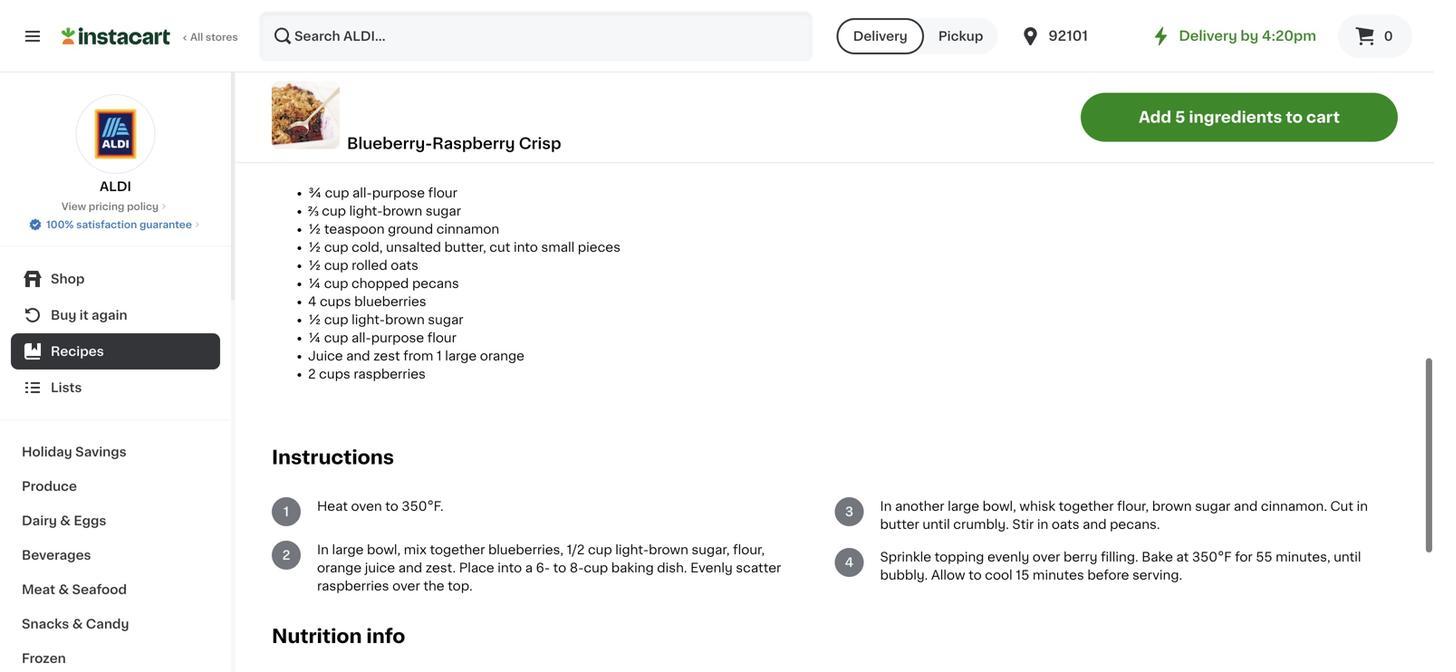 Task type: vqa. For each thing, say whether or not it's contained in the screenshot.
the middle "large"
yes



Task type: locate. For each thing, give the bounding box(es) containing it.
show alternatives button down $1.99
[[272, 42, 428, 57]]

raspberry
[[432, 136, 515, 151]]

show for $3.49
[[854, 63, 882, 73]]

flour up cinnamon
[[428, 187, 457, 199]]

and left zest
[[346, 350, 370, 362]]

alternatives inside $1.99 show alternatives
[[302, 45, 363, 55]]

0 horizontal spatial in
[[317, 543, 329, 556]]

0 horizontal spatial alternatives
[[302, 45, 363, 55]]

show inside $1.99 show alternatives
[[272, 45, 300, 55]]

1 vertical spatial in
[[317, 543, 329, 556]]

show inside $3.49 show alternatives
[[854, 63, 882, 73]]

pickup button
[[924, 18, 998, 54]]

bowl, up juice
[[367, 543, 401, 556]]

1 horizontal spatial show alternatives button
[[854, 61, 1010, 75]]

to right the 6-
[[553, 562, 566, 574]]

policy
[[127, 202, 159, 212]]

savings
[[75, 446, 127, 458]]

to left cool
[[969, 569, 982, 582]]

show for $1.99
[[272, 45, 300, 55]]

flour up from
[[427, 331, 457, 344]]

blueberry-
[[347, 136, 432, 151]]

raspberries down juice
[[317, 580, 389, 592]]

1 vertical spatial bowl,
[[367, 543, 401, 556]]

0 vertical spatial all-
[[352, 187, 372, 199]]

brown up pecans.
[[1152, 500, 1192, 513]]

service type group
[[837, 18, 998, 54]]

1 horizontal spatial delivery
[[1179, 29, 1237, 43]]

brown
[[383, 205, 422, 217], [385, 313, 425, 326], [1152, 500, 1192, 513], [649, 543, 688, 556]]

1 vertical spatial ¼
[[308, 331, 321, 344]]

0 vertical spatial orange
[[480, 350, 524, 362]]

and
[[346, 350, 370, 362], [1234, 500, 1258, 513], [1083, 518, 1107, 531], [398, 562, 422, 574]]

1 vertical spatial cups
[[319, 368, 350, 380]]

evenly
[[690, 562, 733, 574]]

¼ up juice on the left bottom of the page
[[308, 331, 321, 344]]

to inside add 5 ingredients to cart button
[[1286, 110, 1303, 125]]

1 vertical spatial flour,
[[733, 543, 765, 556]]

dairy & eggs
[[22, 515, 106, 527]]

raspberries down zest
[[354, 368, 426, 380]]

sugar up cinnamon
[[426, 205, 461, 217]]

into
[[514, 241, 538, 254], [498, 562, 522, 574]]

0 vertical spatial cups
[[320, 295, 351, 308]]

0 vertical spatial oats
[[391, 259, 418, 272]]

in for in large bowl, mix together blueberries, 1/2 cup light-brown sugar, flour, orange juice and zest. place into a 6- to 8-cup baking dish. evenly scatter raspberries over the top.
[[317, 543, 329, 556]]

2 inside ¾ cup all-purpose flour ⅔ cup light-brown sugar ½ teaspoon ground cinnamon ½ cup cold, unsalted butter, cut into small pieces ½ cup rolled oats ¼ cup chopped pecans 4 cups blueberries ½ cup light-brown sugar ¼ cup all-purpose flour juice and zest from 1 large orange 2 cups raspberries
[[308, 368, 316, 380]]

Search field
[[261, 13, 811, 60]]

delivery left by
[[1179, 29, 1237, 43]]

bowl, inside in another large bowl, whisk together flour, brown sugar and cinnamon. cut in butter until crumbly. stir in oats and pecans.
[[983, 500, 1016, 513]]

serving.
[[1132, 569, 1182, 582]]

¼
[[308, 277, 321, 290], [308, 331, 321, 344]]

aldi link
[[76, 94, 155, 196]]

sugar
[[426, 205, 461, 217], [428, 313, 463, 326], [1195, 500, 1231, 513]]

1 vertical spatial raspberries
[[317, 580, 389, 592]]

brown down blueberries
[[385, 313, 425, 326]]

view pricing policy
[[62, 202, 159, 212]]

brown up ground
[[383, 205, 422, 217]]

0 vertical spatial over
[[1033, 551, 1060, 563]]

0 vertical spatial show
[[272, 45, 300, 55]]

2 vertical spatial large
[[332, 543, 364, 556]]

6-
[[536, 562, 550, 574]]

brown inside in another large bowl, whisk together flour, brown sugar and cinnamon. cut in butter until crumbly. stir in oats and pecans.
[[1152, 500, 1192, 513]]

in down whisk
[[1037, 518, 1048, 531]]

0 vertical spatial until
[[923, 518, 950, 531]]

alternatives down $1.99
[[302, 45, 363, 55]]

minutes,
[[1276, 551, 1331, 563]]

alternatives
[[302, 45, 363, 55], [885, 63, 945, 73]]

oats down whisk
[[1052, 518, 1080, 531]]

1 right from
[[437, 350, 442, 362]]

show alternatives button for $3.49
[[854, 61, 1010, 75]]

delivery inside 'link'
[[1179, 29, 1237, 43]]

sugar down pecans
[[428, 313, 463, 326]]

view
[[62, 202, 86, 212]]

aldi
[[100, 180, 131, 193]]

1 vertical spatial together
[[430, 543, 485, 556]]

0 horizontal spatial orange
[[317, 562, 362, 574]]

in inside in another large bowl, whisk together flour, brown sugar and cinnamon. cut in butter until crumbly. stir in oats and pecans.
[[880, 500, 892, 513]]

92101
[[1049, 29, 1088, 43]]

2 vertical spatial sugar
[[1195, 500, 1231, 513]]

0 horizontal spatial in
[[1037, 518, 1048, 531]]

place
[[459, 562, 494, 574]]

1 vertical spatial 2
[[282, 549, 290, 562]]

candy
[[86, 618, 129, 631]]

1 vertical spatial alternatives
[[885, 63, 945, 73]]

2 vertical spatial &
[[72, 618, 83, 631]]

together
[[1059, 500, 1114, 513], [430, 543, 485, 556]]

together right whisk
[[1059, 500, 1114, 513]]

cinnamon.
[[1261, 500, 1327, 513]]

1 horizontal spatial until
[[1334, 551, 1361, 563]]

1 vertical spatial sugar
[[428, 313, 463, 326]]

cold,
[[352, 241, 383, 254]]

0 horizontal spatial oats
[[391, 259, 418, 272]]

into right cut
[[514, 241, 538, 254]]

nutrition info
[[272, 627, 405, 646]]

until
[[923, 518, 950, 531], [1334, 551, 1361, 563]]

& left candy
[[72, 618, 83, 631]]

1 horizontal spatial together
[[1059, 500, 1114, 513]]

2 all- from the top
[[352, 331, 371, 344]]

and down mix
[[398, 562, 422, 574]]

0 horizontal spatial show
[[272, 45, 300, 55]]

oats down 'unsalted'
[[391, 259, 418, 272]]

all stores link
[[62, 11, 239, 62]]

& left eggs
[[60, 515, 71, 527]]

2 horizontal spatial large
[[948, 500, 979, 513]]

in another large bowl, whisk together flour, brown sugar and cinnamon. cut in butter until crumbly. stir in oats and pecans.
[[880, 500, 1368, 531]]

until inside sprinkle topping evenly over berry filling. bake at 350°f for 55 minutes, until bubbly. allow to cool 15 minutes before serving.
[[1334, 551, 1361, 563]]

1 vertical spatial 4
[[845, 556, 854, 569]]

oven
[[351, 500, 382, 513]]

to right oven
[[385, 500, 399, 513]]

together up zest. on the left of page
[[430, 543, 485, 556]]

alternatives inside $3.49 show alternatives
[[885, 63, 945, 73]]

0 vertical spatial together
[[1059, 500, 1114, 513]]

frozen
[[22, 652, 66, 665]]

to left cart
[[1286, 110, 1303, 125]]

¼ left the chopped
[[308, 277, 321, 290]]

orange inside in large bowl, mix together blueberries, 1/2 cup light-brown sugar, flour, orange juice and zest. place into a 6- to 8-cup baking dish. evenly scatter raspberries over the top.
[[317, 562, 362, 574]]

$1.99 show alternatives
[[272, 23, 363, 55]]

0 vertical spatial flour,
[[1117, 500, 1149, 513]]

½
[[308, 223, 321, 235], [308, 241, 321, 254], [308, 259, 321, 272], [308, 313, 321, 326]]

0 horizontal spatial flour,
[[733, 543, 765, 556]]

1 horizontal spatial 2
[[308, 368, 316, 380]]

large inside in another large bowl, whisk together flour, brown sugar and cinnamon. cut in butter until crumbly. stir in oats and pecans.
[[948, 500, 979, 513]]

instructions
[[272, 448, 394, 467]]

& for snacks
[[72, 618, 83, 631]]

snacks & candy
[[22, 618, 129, 631]]

0 vertical spatial into
[[514, 241, 538, 254]]

berry
[[1064, 551, 1098, 563]]

1 vertical spatial large
[[948, 500, 979, 513]]

orange
[[480, 350, 524, 362], [317, 562, 362, 574]]

0 horizontal spatial until
[[923, 518, 950, 531]]

1 horizontal spatial in
[[880, 500, 892, 513]]

heat oven to 350°f.
[[317, 500, 444, 513]]

light- down blueberries
[[352, 313, 385, 326]]

4 up juice on the left bottom of the page
[[308, 295, 317, 308]]

into inside in large bowl, mix together blueberries, 1/2 cup light-brown sugar, flour, orange juice and zest. place into a 6- to 8-cup baking dish. evenly scatter raspberries over the top.
[[498, 562, 522, 574]]

¾
[[308, 187, 322, 199]]

alternatives down service type group
[[885, 63, 945, 73]]

all-
[[352, 187, 372, 199], [352, 331, 371, 344]]

1 horizontal spatial 4
[[845, 556, 854, 569]]

and inside in large bowl, mix together blueberries, 1/2 cup light-brown sugar, flour, orange juice and zest. place into a 6- to 8-cup baking dish. evenly scatter raspberries over the top.
[[398, 562, 422, 574]]

flour, up pecans.
[[1117, 500, 1149, 513]]

show down $1.99
[[272, 45, 300, 55]]

buy
[[51, 309, 76, 322]]

large inside in large bowl, mix together blueberries, 1/2 cup light-brown sugar, flour, orange juice and zest. place into a 6- to 8-cup baking dish. evenly scatter raspberries over the top.
[[332, 543, 364, 556]]

2 ½ from the top
[[308, 241, 321, 254]]

delivery for delivery
[[853, 30, 908, 43]]

0 vertical spatial ¼
[[308, 277, 321, 290]]

350°f
[[1192, 551, 1232, 563]]

0 vertical spatial light-
[[349, 205, 383, 217]]

dairy
[[22, 515, 57, 527]]

raspberries
[[354, 368, 426, 380], [317, 580, 389, 592]]

large up crumbly. at right
[[948, 500, 979, 513]]

large right from
[[445, 350, 477, 362]]

1 horizontal spatial oats
[[1052, 518, 1080, 531]]

1 horizontal spatial flour,
[[1117, 500, 1149, 513]]

None search field
[[259, 11, 813, 62]]

0 horizontal spatial together
[[430, 543, 485, 556]]

1 vertical spatial show
[[854, 63, 882, 73]]

0 horizontal spatial over
[[392, 580, 420, 592]]

sugar up 350°f
[[1195, 500, 1231, 513]]

0 vertical spatial flour
[[428, 187, 457, 199]]

oats inside in another large bowl, whisk together flour, brown sugar and cinnamon. cut in butter until crumbly. stir in oats and pecans.
[[1052, 518, 1080, 531]]

until down 'another' at the right bottom of the page
[[923, 518, 950, 531]]

over left the
[[392, 580, 420, 592]]

0 horizontal spatial 4
[[308, 295, 317, 308]]

2 down juice on the left bottom of the page
[[308, 368, 316, 380]]

sugar inside in another large bowl, whisk together flour, brown sugar and cinnamon. cut in butter until crumbly. stir in oats and pecans.
[[1195, 500, 1231, 513]]

4 ½ from the top
[[308, 313, 321, 326]]

large
[[445, 350, 477, 362], [948, 500, 979, 513], [332, 543, 364, 556]]

1 vertical spatial orange
[[317, 562, 362, 574]]

into inside ¾ cup all-purpose flour ⅔ cup light-brown sugar ½ teaspoon ground cinnamon ½ cup cold, unsalted butter, cut into small pieces ½ cup rolled oats ¼ cup chopped pecans 4 cups blueberries ½ cup light-brown sugar ¼ cup all-purpose flour juice and zest from 1 large orange 2 cups raspberries
[[514, 241, 538, 254]]

aldi logo image
[[76, 94, 155, 174]]

0 vertical spatial &
[[60, 515, 71, 527]]

1 vertical spatial &
[[58, 583, 69, 596]]

delivery by 4:20pm
[[1179, 29, 1316, 43]]

0 horizontal spatial large
[[332, 543, 364, 556]]

recipes
[[51, 345, 104, 358]]

over up minutes on the bottom of the page
[[1033, 551, 1060, 563]]

0 vertical spatial large
[[445, 350, 477, 362]]

show
[[272, 45, 300, 55], [854, 63, 882, 73]]

1 horizontal spatial bowl,
[[983, 500, 1016, 513]]

cups down juice on the left bottom of the page
[[319, 368, 350, 380]]

4:20pm
[[1262, 29, 1316, 43]]

& right meat at the left bottom of page
[[58, 583, 69, 596]]

light- up baking on the bottom of the page
[[615, 543, 649, 556]]

0 vertical spatial show alternatives button
[[272, 42, 428, 57]]

show alternatives button down service type group
[[854, 61, 1010, 75]]

in right cut
[[1357, 500, 1368, 513]]

1 vertical spatial all-
[[352, 331, 371, 344]]

light- up the 'teaspoon'
[[349, 205, 383, 217]]

0 horizontal spatial bowl,
[[367, 543, 401, 556]]

0 horizontal spatial 1
[[284, 505, 289, 518]]

2 up the nutrition
[[282, 549, 290, 562]]

list
[[392, 120, 429, 139]]

1 horizontal spatial in
[[1357, 500, 1368, 513]]

$1.25
[[660, 5, 694, 18]]

and left the "cinnamon."
[[1234, 500, 1258, 513]]

bowl, up crumbly. at right
[[983, 500, 1016, 513]]

small
[[541, 241, 575, 254]]

1
[[437, 350, 442, 362], [284, 505, 289, 518]]

0 vertical spatial bowl,
[[983, 500, 1016, 513]]

in up butter
[[880, 500, 892, 513]]

brown up dish.
[[649, 543, 688, 556]]

0 vertical spatial alternatives
[[302, 45, 363, 55]]

allow
[[931, 569, 965, 582]]

show alternatives button for $1.99
[[272, 42, 428, 57]]

until right minutes,
[[1334, 551, 1361, 563]]

flour, inside in another large bowl, whisk together flour, brown sugar and cinnamon. cut in butter until crumbly. stir in oats and pecans.
[[1117, 500, 1149, 513]]

1 vertical spatial into
[[498, 562, 522, 574]]

1 horizontal spatial show
[[854, 63, 882, 73]]

show down "$3.49"
[[854, 63, 882, 73]]

0 vertical spatial 1
[[437, 350, 442, 362]]

4 down 3
[[845, 556, 854, 569]]

1 horizontal spatial orange
[[480, 350, 524, 362]]

another
[[895, 500, 945, 513]]

show alternatives button
[[272, 42, 428, 57], [854, 61, 1010, 75]]

1 vertical spatial show alternatives button
[[854, 61, 1010, 75]]

mix
[[404, 543, 427, 556]]

flour, up scatter
[[733, 543, 765, 556]]

raspberries inside ¾ cup all-purpose flour ⅔ cup light-brown sugar ½ teaspoon ground cinnamon ½ cup cold, unsalted butter, cut into small pieces ½ cup rolled oats ¼ cup chopped pecans 4 cups blueberries ½ cup light-brown sugar ¼ cup all-purpose flour juice and zest from 1 large orange 2 cups raspberries
[[354, 368, 426, 380]]

pecans
[[412, 277, 459, 290]]

large down heat
[[332, 543, 364, 556]]

delivery left pickup
[[853, 30, 908, 43]]

all- down blueberries
[[352, 331, 371, 344]]

orange left juice
[[317, 562, 362, 574]]

purpose up ground
[[372, 187, 425, 199]]

in inside in large bowl, mix together blueberries, 1/2 cup light-brown sugar, flour, orange juice and zest. place into a 6- to 8-cup baking dish. evenly scatter raspberries over the top.
[[317, 543, 329, 556]]

1 left heat
[[284, 505, 289, 518]]

purpose up zest
[[371, 331, 424, 344]]

into left the a at left bottom
[[498, 562, 522, 574]]

delivery
[[1179, 29, 1237, 43], [853, 30, 908, 43]]

orange right from
[[480, 350, 524, 362]]

$3.49
[[854, 42, 892, 54]]

delivery by 4:20pm link
[[1150, 25, 1316, 47]]

over inside in large bowl, mix together blueberries, 1/2 cup light-brown sugar, flour, orange juice and zest. place into a 6- to 8-cup baking dish. evenly scatter raspberries over the top.
[[392, 580, 420, 592]]

0 vertical spatial raspberries
[[354, 368, 426, 380]]

pickup
[[938, 30, 983, 43]]

1 horizontal spatial large
[[445, 350, 477, 362]]

0 horizontal spatial show alternatives button
[[272, 42, 428, 57]]

cups left blueberries
[[320, 295, 351, 308]]

1 vertical spatial in
[[1037, 518, 1048, 531]]

8-
[[570, 562, 584, 574]]

1 horizontal spatial alternatives
[[885, 63, 945, 73]]

delivery inside button
[[853, 30, 908, 43]]

until inside in another large bowl, whisk together flour, brown sugar and cinnamon. cut in butter until crumbly. stir in oats and pecans.
[[923, 518, 950, 531]]

0 vertical spatial 4
[[308, 295, 317, 308]]

$1.99
[[272, 23, 306, 36]]

1 horizontal spatial over
[[1033, 551, 1060, 563]]

2 vertical spatial light-
[[615, 543, 649, 556]]

0 vertical spatial in
[[880, 500, 892, 513]]

in down heat
[[317, 543, 329, 556]]

1 vertical spatial over
[[392, 580, 420, 592]]

the
[[423, 580, 444, 592]]

1 horizontal spatial 1
[[437, 350, 442, 362]]

&
[[60, 515, 71, 527], [58, 583, 69, 596], [72, 618, 83, 631]]

delivery for delivery by 4:20pm
[[1179, 29, 1237, 43]]

seafood
[[72, 583, 127, 596]]

cup
[[325, 187, 349, 199], [322, 205, 346, 217], [324, 241, 348, 254], [324, 259, 348, 272], [324, 277, 348, 290], [324, 313, 348, 326], [324, 331, 348, 344], [588, 543, 612, 556], [584, 562, 608, 574]]

1 vertical spatial oats
[[1052, 518, 1080, 531]]

1 vertical spatial until
[[1334, 551, 1361, 563]]

alternatives for $1.99
[[302, 45, 363, 55]]

all- up the 'teaspoon'
[[352, 187, 372, 199]]

0 horizontal spatial delivery
[[853, 30, 908, 43]]

0 vertical spatial 2
[[308, 368, 316, 380]]

lists
[[51, 381, 82, 394]]



Task type: describe. For each thing, give the bounding box(es) containing it.
by
[[1241, 29, 1259, 43]]

& for meat
[[58, 583, 69, 596]]

butter
[[880, 518, 919, 531]]

all stores
[[190, 32, 238, 42]]

2 cups from the top
[[319, 368, 350, 380]]

1 cups from the top
[[320, 295, 351, 308]]

light- inside in large bowl, mix together blueberries, 1/2 cup light-brown sugar, flour, orange juice and zest. place into a 6- to 8-cup baking dish. evenly scatter raspberries over the top.
[[615, 543, 649, 556]]

add 5 ingredients to cart
[[1139, 110, 1340, 125]]

1 vertical spatial 1
[[284, 505, 289, 518]]

over inside sprinkle topping evenly over berry filling. bake at 350°f for 55 minutes, until bubbly. allow to cool 15 minutes before serving.
[[1033, 551, 1060, 563]]

flour, inside in large bowl, mix together blueberries, 1/2 cup light-brown sugar, flour, orange juice and zest. place into a 6- to 8-cup baking dish. evenly scatter raspberries over the top.
[[733, 543, 765, 556]]

cut
[[1330, 500, 1354, 513]]

ingredients
[[1189, 110, 1282, 125]]

chopped
[[352, 277, 409, 290]]

pricing
[[89, 202, 124, 212]]

filling.
[[1101, 551, 1138, 563]]

blueberry-raspberry crisp
[[347, 136, 561, 151]]

1/2
[[567, 543, 585, 556]]

blueberries,
[[488, 543, 564, 556]]

at
[[1176, 551, 1189, 563]]

1 inside ¾ cup all-purpose flour ⅔ cup light-brown sugar ½ teaspoon ground cinnamon ½ cup cold, unsalted butter, cut into small pieces ½ cup rolled oats ¼ cup chopped pecans 4 cups blueberries ½ cup light-brown sugar ¼ cup all-purpose flour juice and zest from 1 large orange 2 cups raspberries
[[437, 350, 442, 362]]

large inside ¾ cup all-purpose flour ⅔ cup light-brown sugar ½ teaspoon ground cinnamon ½ cup cold, unsalted butter, cut into small pieces ½ cup rolled oats ¼ cup chopped pecans 4 cups blueberries ½ cup light-brown sugar ¼ cup all-purpose flour juice and zest from 1 large orange 2 cups raspberries
[[445, 350, 477, 362]]

guarantee
[[139, 220, 192, 230]]

in large bowl, mix together blueberries, 1/2 cup light-brown sugar, flour, orange juice and zest. place into a 6- to 8-cup baking dish. evenly scatter raspberries over the top.
[[317, 543, 781, 592]]

before
[[1087, 569, 1129, 582]]

3 ½ from the top
[[308, 259, 321, 272]]

4 inside ¾ cup all-purpose flour ⅔ cup light-brown sugar ½ teaspoon ground cinnamon ½ cup cold, unsalted butter, cut into small pieces ½ cup rolled oats ¼ cup chopped pecans 4 cups blueberries ½ cup light-brown sugar ¼ cup all-purpose flour juice and zest from 1 large orange 2 cups raspberries
[[308, 295, 317, 308]]

blueberries
[[354, 295, 426, 308]]

⅔
[[308, 205, 319, 217]]

and up 'berry'
[[1083, 518, 1107, 531]]

15
[[1016, 569, 1029, 582]]

2 ¼ from the top
[[308, 331, 321, 344]]

0 horizontal spatial 2
[[282, 549, 290, 562]]

brown inside in large bowl, mix together blueberries, 1/2 cup light-brown sugar, flour, orange juice and zest. place into a 6- to 8-cup baking dish. evenly scatter raspberries over the top.
[[649, 543, 688, 556]]

together inside in another large bowl, whisk together flour, brown sugar and cinnamon. cut in butter until crumbly. stir in oats and pecans.
[[1059, 500, 1114, 513]]

stir
[[1012, 518, 1034, 531]]

92101 button
[[1020, 11, 1128, 62]]

sugar,
[[692, 543, 730, 556]]

cut
[[490, 241, 510, 254]]

scatter
[[736, 562, 781, 574]]

juice
[[308, 350, 343, 362]]

zest
[[373, 350, 400, 362]]

holiday
[[22, 446, 72, 458]]

5
[[1175, 110, 1185, 125]]

and inside ¾ cup all-purpose flour ⅔ cup light-brown sugar ½ teaspoon ground cinnamon ½ cup cold, unsalted butter, cut into small pieces ½ cup rolled oats ¼ cup chopped pecans 4 cups blueberries ½ cup light-brown sugar ¼ cup all-purpose flour juice and zest from 1 large orange 2 cups raspberries
[[346, 350, 370, 362]]

satisfaction
[[76, 220, 137, 230]]

sprinkle
[[880, 551, 931, 563]]

evenly
[[987, 551, 1029, 563]]

0 vertical spatial purpose
[[372, 187, 425, 199]]

0 vertical spatial in
[[1357, 500, 1368, 513]]

3
[[845, 505, 854, 518]]

pieces
[[578, 241, 621, 254]]

100% satisfaction guarantee
[[46, 220, 192, 230]]

1 vertical spatial purpose
[[371, 331, 424, 344]]

buy it again link
[[11, 297, 220, 333]]

crumbly.
[[953, 518, 1009, 531]]

to inside in large bowl, mix together blueberries, 1/2 cup light-brown sugar, flour, orange juice and zest. place into a 6- to 8-cup baking dish. evenly scatter raspberries over the top.
[[553, 562, 566, 574]]

oats inside ¾ cup all-purpose flour ⅔ cup light-brown sugar ½ teaspoon ground cinnamon ½ cup cold, unsalted butter, cut into small pieces ½ cup rolled oats ¼ cup chopped pecans 4 cups blueberries ½ cup light-brown sugar ¼ cup all-purpose flour juice and zest from 1 large orange 2 cups raspberries
[[391, 259, 418, 272]]

beverages
[[22, 549, 91, 562]]

beverages link
[[11, 538, 220, 573]]

0
[[1384, 30, 1393, 43]]

holiday savings link
[[11, 435, 220, 469]]

raspberries inside in large bowl, mix together blueberries, 1/2 cup light-brown sugar, flour, orange juice and zest. place into a 6- to 8-cup baking dish. evenly scatter raspberries over the top.
[[317, 580, 389, 592]]

350°f.
[[402, 500, 444, 513]]

crisp
[[519, 136, 561, 151]]

a
[[525, 562, 533, 574]]

eggs
[[74, 515, 106, 527]]

& for dairy
[[60, 515, 71, 527]]

all
[[190, 32, 203, 42]]

in for in another large bowl, whisk together flour, brown sugar and cinnamon. cut in butter until crumbly. stir in oats and pecans.
[[880, 500, 892, 513]]

1 all- from the top
[[352, 187, 372, 199]]

pecans.
[[1110, 518, 1160, 531]]

produce link
[[11, 469, 220, 504]]

1 vertical spatial light-
[[352, 313, 385, 326]]

snacks & candy link
[[11, 607, 220, 641]]

juice
[[365, 562, 395, 574]]

bubbly.
[[880, 569, 928, 582]]

bake
[[1142, 551, 1173, 563]]

1 ¼ from the top
[[308, 277, 321, 290]]

minutes
[[1033, 569, 1084, 582]]

topping
[[935, 551, 984, 563]]

whisk
[[1020, 500, 1056, 513]]

to inside sprinkle topping evenly over berry filling. bake at 350°f for 55 minutes, until bubbly. allow to cool 15 minutes before serving.
[[969, 569, 982, 582]]

0 vertical spatial sugar
[[426, 205, 461, 217]]

bowl, inside in large bowl, mix together blueberries, 1/2 cup light-brown sugar, flour, orange juice and zest. place into a 6- to 8-cup baking dish. evenly scatter raspberries over the top.
[[367, 543, 401, 556]]

snacks
[[22, 618, 69, 631]]

ingredients list
[[272, 120, 429, 139]]

0 button
[[1338, 14, 1412, 58]]

ground
[[388, 223, 433, 235]]

1 ½ from the top
[[308, 223, 321, 235]]

1 vertical spatial flour
[[427, 331, 457, 344]]

frozen link
[[11, 641, 220, 672]]

info
[[366, 627, 405, 646]]

add
[[1139, 110, 1172, 125]]

buy it again
[[51, 309, 127, 322]]

$3.49 show alternatives
[[854, 42, 945, 73]]

holiday savings
[[22, 446, 127, 458]]

cinnamon
[[436, 223, 499, 235]]

dish.
[[657, 562, 687, 574]]

recipes link
[[11, 333, 220, 370]]

alternatives for $3.49
[[885, 63, 945, 73]]

view pricing policy link
[[62, 199, 170, 214]]

baking
[[611, 562, 654, 574]]

cool
[[985, 569, 1013, 582]]

shop link
[[11, 261, 220, 297]]

ingredients
[[272, 120, 388, 139]]

it
[[80, 309, 88, 322]]

meat & seafood
[[22, 583, 127, 596]]

top.
[[448, 580, 473, 592]]

for
[[1235, 551, 1253, 563]]

55
[[1256, 551, 1272, 563]]

teaspoon
[[324, 223, 385, 235]]

together inside in large bowl, mix together blueberries, 1/2 cup light-brown sugar, flour, orange juice and zest. place into a 6- to 8-cup baking dish. evenly scatter raspberries over the top.
[[430, 543, 485, 556]]

instacart logo image
[[62, 25, 170, 47]]

nutrition
[[272, 627, 362, 646]]

shop
[[51, 273, 85, 285]]

orange inside ¾ cup all-purpose flour ⅔ cup light-brown sugar ½ teaspoon ground cinnamon ½ cup cold, unsalted butter, cut into small pieces ½ cup rolled oats ¼ cup chopped pecans 4 cups blueberries ½ cup light-brown sugar ¼ cup all-purpose flour juice and zest from 1 large orange 2 cups raspberries
[[480, 350, 524, 362]]

meat & seafood link
[[11, 573, 220, 607]]

again
[[92, 309, 127, 322]]



